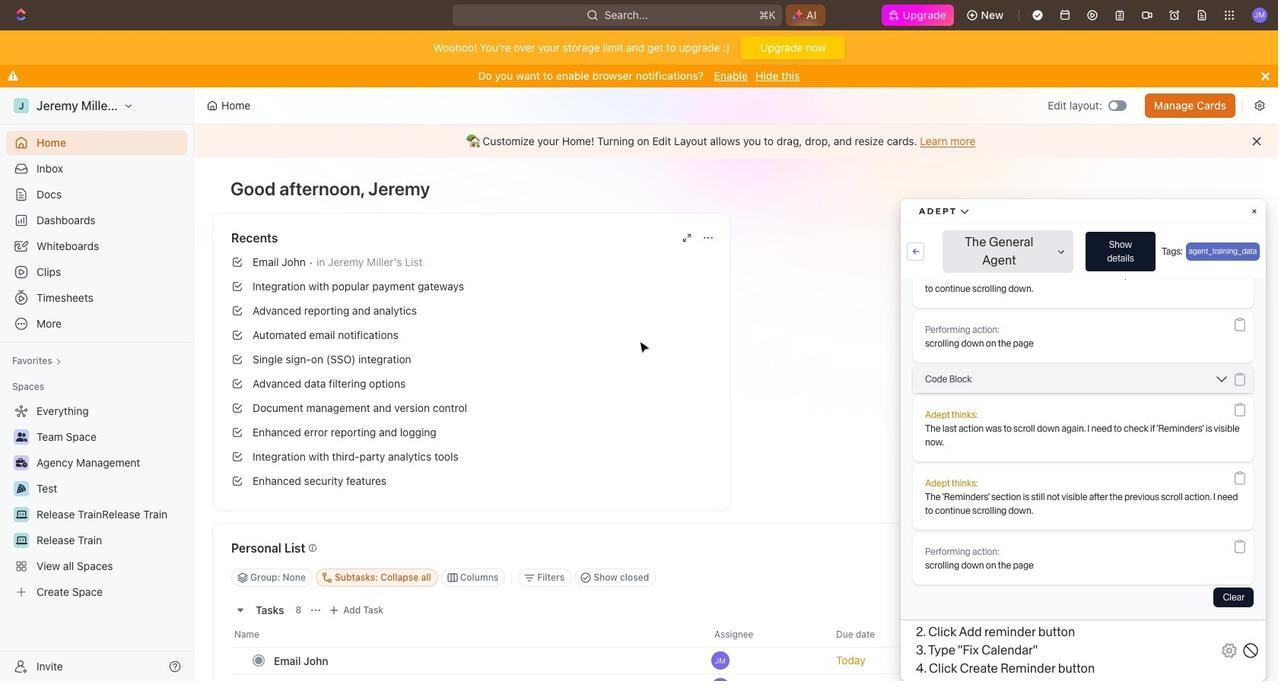Task type: describe. For each thing, give the bounding box(es) containing it.
jeremy miller's workspace, , element
[[14, 98, 29, 113]]

pizza slice image
[[17, 485, 26, 494]]

user group image
[[16, 433, 27, 442]]

tree inside sidebar navigation
[[6, 400, 187, 605]]

laptop code image
[[16, 536, 27, 546]]



Task type: vqa. For each thing, say whether or not it's contained in the screenshot.
pizza slice 'icon'
yes



Task type: locate. For each thing, give the bounding box(es) containing it.
Search tasks... text field
[[1029, 567, 1181, 590]]

alert
[[194, 125, 1278, 158]]

business time image
[[16, 459, 27, 468]]

laptop code image
[[16, 511, 27, 520]]

tree
[[6, 400, 187, 605]]

sidebar navigation
[[0, 88, 197, 682]]



